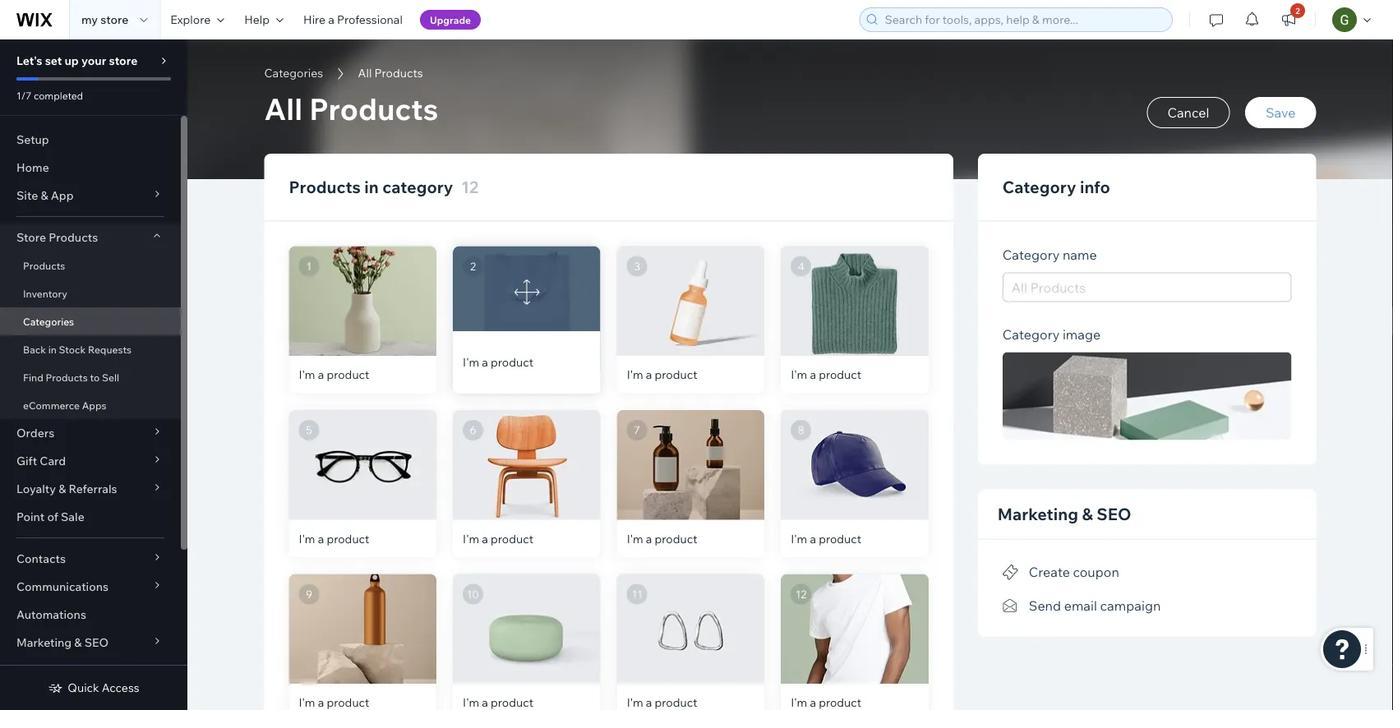 Task type: vqa. For each thing, say whether or not it's contained in the screenshot.
location 1
no



Task type: locate. For each thing, give the bounding box(es) containing it.
seo up the 'coupon'
[[1097, 504, 1132, 525]]

up
[[65, 53, 79, 68]]

i'm a product for 4
[[791, 368, 862, 382]]

0 vertical spatial marketing
[[998, 504, 1079, 525]]

marketing & seo inside all products "form"
[[998, 504, 1132, 525]]

i'm a product for 8
[[791, 532, 862, 546]]

seo
[[1097, 504, 1132, 525], [84, 636, 109, 650]]

category left info
[[1003, 176, 1077, 197]]

0 horizontal spatial categories
[[23, 315, 74, 328]]

i'm a product for 7
[[627, 532, 698, 546]]

setup
[[16, 132, 49, 147]]

all products
[[358, 66, 423, 80], [264, 90, 439, 127]]

1 vertical spatial store
[[109, 53, 138, 68]]

a for 4
[[810, 368, 817, 382]]

Category name text field
[[1003, 273, 1292, 302]]

categories inside sidebar element
[[23, 315, 74, 328]]

analytics & reports
[[16, 664, 123, 678]]

help button
[[235, 0, 294, 39]]

back
[[23, 343, 46, 356]]

1 horizontal spatial 12
[[796, 588, 807, 601]]

hire a professional link
[[294, 0, 413, 39]]

a for 10
[[482, 696, 488, 710]]

0 vertical spatial categories
[[264, 66, 323, 80]]

categories inside all products "form"
[[264, 66, 323, 80]]

send
[[1029, 598, 1062, 614]]

6
[[470, 424, 477, 437]]

& up the 'coupon'
[[1082, 504, 1094, 525]]

point of sale
[[16, 510, 85, 524]]

category for category name
[[1003, 246, 1060, 263]]

0 vertical spatial 2
[[1296, 5, 1301, 16]]

0 vertical spatial seo
[[1097, 504, 1132, 525]]

in left the category
[[365, 176, 379, 197]]

0 vertical spatial categories link
[[256, 65, 332, 81]]

apps
[[82, 399, 107, 412]]

requests
[[88, 343, 132, 356]]

2 inside button
[[1296, 5, 1301, 16]]

2 inside all products "form"
[[470, 259, 476, 273]]

find products to sell link
[[0, 363, 181, 391]]

product
[[491, 355, 534, 370], [327, 368, 370, 382], [655, 368, 698, 382], [819, 368, 862, 382], [327, 532, 370, 546], [491, 532, 534, 546], [655, 532, 698, 546], [819, 532, 862, 546], [327, 696, 370, 710], [491, 696, 534, 710], [655, 696, 698, 710], [819, 696, 862, 710]]

& for site & app popup button
[[41, 188, 48, 203]]

& for the loyalty & referrals popup button
[[58, 482, 66, 496]]

categories
[[264, 66, 323, 80], [23, 315, 74, 328]]

1 vertical spatial categories link
[[0, 308, 181, 336]]

i'm a product for 3
[[627, 368, 698, 382]]

i'm for 8
[[791, 532, 808, 546]]

store
[[16, 230, 46, 245]]

marketing & seo inside popup button
[[16, 636, 109, 650]]

1 vertical spatial 12
[[796, 588, 807, 601]]

1 horizontal spatial categories link
[[256, 65, 332, 81]]

& inside popup button
[[74, 636, 82, 650]]

store right my
[[100, 12, 128, 27]]

quick access button
[[48, 681, 140, 696]]

i'm for 6
[[463, 532, 479, 546]]

category
[[1003, 176, 1077, 197], [1003, 246, 1060, 263], [1003, 326, 1060, 342]]

sell
[[102, 371, 119, 384]]

marketing up create
[[998, 504, 1079, 525]]

ecommerce apps link
[[0, 391, 181, 419]]

stock
[[59, 343, 86, 356]]

marketing up analytics
[[16, 636, 72, 650]]

category
[[383, 176, 453, 197]]

point
[[16, 510, 45, 524]]

7
[[634, 424, 641, 437]]

i'm a product for 6
[[463, 532, 534, 546]]

in right back
[[48, 343, 57, 356]]

site & app button
[[0, 182, 181, 210]]

1 vertical spatial category
[[1003, 246, 1060, 263]]

ecommerce
[[23, 399, 80, 412]]

1 vertical spatial marketing
[[16, 636, 72, 650]]

product for 4
[[819, 368, 862, 382]]

& inside all products "form"
[[1082, 504, 1094, 525]]

categories link down hire
[[256, 65, 332, 81]]

1 category from the top
[[1003, 176, 1077, 197]]

categories down inventory on the left top of page
[[23, 315, 74, 328]]

&
[[41, 188, 48, 203], [58, 482, 66, 496], [1082, 504, 1094, 525], [74, 636, 82, 650], [69, 664, 77, 678]]

12
[[461, 176, 479, 197], [796, 588, 807, 601]]

1 horizontal spatial marketing & seo
[[998, 504, 1132, 525]]

1 vertical spatial all products
[[264, 90, 439, 127]]

seo inside popup button
[[84, 636, 109, 650]]

1 horizontal spatial in
[[365, 176, 379, 197]]

1 vertical spatial all
[[264, 90, 303, 127]]

loyalty & referrals button
[[0, 475, 181, 503]]

0 vertical spatial marketing & seo
[[998, 504, 1132, 525]]

a for 7
[[646, 532, 652, 546]]

communications button
[[0, 573, 181, 601]]

promote newsletter image
[[1003, 599, 1020, 613]]

create
[[1029, 564, 1071, 580]]

& up analytics & reports
[[74, 636, 82, 650]]

1 vertical spatial marketing & seo
[[16, 636, 109, 650]]

& up quick
[[69, 664, 77, 678]]

hire a professional
[[303, 12, 403, 27]]

i'm a product for 12
[[791, 696, 862, 710]]

marketing & seo up analytics & reports
[[16, 636, 109, 650]]

categories link inside all products "form"
[[256, 65, 332, 81]]

products link
[[0, 252, 181, 280]]

0 vertical spatial category
[[1003, 176, 1077, 197]]

in inside all products "form"
[[365, 176, 379, 197]]

0 horizontal spatial 2
[[470, 259, 476, 273]]

loyalty & referrals
[[16, 482, 117, 496]]

product for 5
[[327, 532, 370, 546]]

0 horizontal spatial marketing & seo
[[16, 636, 109, 650]]

category left name
[[1003, 246, 1060, 263]]

1 horizontal spatial all
[[358, 66, 372, 80]]

1 vertical spatial categories
[[23, 315, 74, 328]]

i'm a product for 10
[[463, 696, 534, 710]]

& right loyalty
[[58, 482, 66, 496]]

category left image
[[1003, 326, 1060, 342]]

point of sale link
[[0, 503, 181, 531]]

i'm for 2
[[463, 355, 479, 370]]

category info
[[1003, 176, 1111, 197]]

& for marketing & seo popup button
[[74, 636, 82, 650]]

categories down hire
[[264, 66, 323, 80]]

1 vertical spatial 2
[[470, 259, 476, 273]]

loyalty
[[16, 482, 56, 496]]

home
[[16, 160, 49, 175]]

cancel
[[1168, 104, 1210, 121]]

marketing
[[998, 504, 1079, 525], [16, 636, 72, 650]]

marketing & seo button
[[0, 629, 181, 657]]

gift card
[[16, 454, 66, 468]]

2 category from the top
[[1003, 246, 1060, 263]]

store right your
[[109, 53, 138, 68]]

categories link
[[256, 65, 332, 81], [0, 308, 181, 336]]

1 horizontal spatial categories
[[264, 66, 323, 80]]

all
[[358, 66, 372, 80], [264, 90, 303, 127]]

0 vertical spatial 12
[[461, 176, 479, 197]]

gift
[[16, 454, 37, 468]]

store products
[[16, 230, 98, 245]]

i'm a product for 11
[[627, 696, 698, 710]]

i'm a product
[[463, 355, 534, 370], [299, 368, 370, 382], [627, 368, 698, 382], [791, 368, 862, 382], [299, 532, 370, 546], [463, 532, 534, 546], [627, 532, 698, 546], [791, 532, 862, 546], [299, 696, 370, 710], [463, 696, 534, 710], [627, 696, 698, 710], [791, 696, 862, 710]]

i'm for 11
[[627, 696, 644, 710]]

in
[[365, 176, 379, 197], [48, 343, 57, 356]]

1 vertical spatial seo
[[84, 636, 109, 650]]

app
[[51, 188, 74, 203]]

& for analytics & reports dropdown button
[[69, 664, 77, 678]]

send email campaign
[[1029, 598, 1161, 614]]

quick access
[[68, 681, 140, 695]]

i'm a product for 9
[[299, 696, 370, 710]]

orders button
[[0, 419, 181, 447]]

explore
[[170, 12, 211, 27]]

& right site
[[41, 188, 48, 203]]

0 horizontal spatial categories link
[[0, 308, 181, 336]]

i'm a product for 2
[[463, 355, 534, 370]]

1 horizontal spatial 2
[[1296, 5, 1301, 16]]

3 category from the top
[[1003, 326, 1060, 342]]

categories link up "back in stock requests"
[[0, 308, 181, 336]]

analytics
[[16, 664, 67, 678]]

product for 12
[[819, 696, 862, 710]]

products up the products link
[[49, 230, 98, 245]]

seo up reports
[[84, 636, 109, 650]]

info
[[1080, 176, 1111, 197]]

store inside sidebar element
[[109, 53, 138, 68]]

1 vertical spatial in
[[48, 343, 57, 356]]

products up ecommerce apps
[[46, 371, 88, 384]]

let's
[[16, 53, 42, 68]]

2 vertical spatial category
[[1003, 326, 1060, 342]]

product for 7
[[655, 532, 698, 546]]

category image
[[1003, 326, 1101, 342]]

1 horizontal spatial marketing
[[998, 504, 1079, 525]]

marketing & seo up create coupon button
[[998, 504, 1132, 525]]

products up inventory on the left top of page
[[23, 259, 65, 272]]

in inside back in stock requests link
[[48, 343, 57, 356]]

i'm a product for 1
[[299, 368, 370, 382]]

ecommerce apps
[[23, 399, 107, 412]]

0 horizontal spatial seo
[[84, 636, 109, 650]]

0 horizontal spatial all
[[264, 90, 303, 127]]

1/7
[[16, 89, 31, 102]]

back in stock requests
[[23, 343, 132, 356]]

product for 9
[[327, 696, 370, 710]]

1 horizontal spatial seo
[[1097, 504, 1132, 525]]

0 horizontal spatial in
[[48, 343, 57, 356]]

0 vertical spatial in
[[365, 176, 379, 197]]

0 horizontal spatial marketing
[[16, 636, 72, 650]]

5
[[306, 424, 312, 437]]

i'm for 5
[[299, 532, 315, 546]]

product for 3
[[655, 368, 698, 382]]

& inside dropdown button
[[69, 664, 77, 678]]

1/7 completed
[[16, 89, 83, 102]]



Task type: describe. For each thing, give the bounding box(es) containing it.
marketing inside marketing & seo popup button
[[16, 636, 72, 650]]

set
[[45, 53, 62, 68]]

save button
[[1246, 97, 1317, 128]]

category for category image
[[1003, 326, 1060, 342]]

promote coupon image
[[1003, 565, 1020, 580]]

0 vertical spatial all products
[[358, 66, 423, 80]]

send email campaign button
[[1003, 594, 1161, 617]]

i'm for 7
[[627, 532, 644, 546]]

products up products in category 12
[[309, 90, 439, 127]]

upgrade button
[[420, 10, 481, 30]]

create coupon button
[[1003, 560, 1120, 583]]

site & app
[[16, 188, 74, 203]]

product for 2
[[491, 355, 534, 370]]

product for 10
[[491, 696, 534, 710]]

reports
[[80, 664, 123, 678]]

Search for tools, apps, help & more... field
[[880, 8, 1168, 31]]

find
[[23, 371, 43, 384]]

1
[[307, 259, 312, 273]]

back in stock requests link
[[0, 336, 181, 363]]

save
[[1266, 104, 1296, 121]]

find products to sell
[[23, 371, 119, 384]]

store products button
[[0, 224, 181, 252]]

create coupon
[[1029, 564, 1120, 580]]

my store
[[81, 12, 128, 27]]

products in category 12
[[289, 176, 479, 197]]

a for 9
[[318, 696, 324, 710]]

professional
[[337, 12, 403, 27]]

image
[[1063, 326, 1101, 342]]

cancel button
[[1147, 97, 1231, 128]]

marketing inside all products "form"
[[998, 504, 1079, 525]]

automations link
[[0, 601, 181, 629]]

8
[[798, 424, 805, 437]]

10
[[467, 588, 479, 601]]

sale
[[61, 510, 85, 524]]

your
[[81, 53, 106, 68]]

i'm a product for 5
[[299, 532, 370, 546]]

product for 1
[[327, 368, 370, 382]]

coupon
[[1074, 564, 1120, 580]]

i'm for 12
[[791, 696, 808, 710]]

to
[[90, 371, 100, 384]]

11
[[632, 588, 643, 601]]

email
[[1065, 598, 1098, 614]]

i'm for 1
[[299, 368, 315, 382]]

hire
[[303, 12, 326, 27]]

3
[[634, 259, 641, 273]]

inventory
[[23, 287, 67, 300]]

a for 2
[[482, 355, 488, 370]]

products up 1
[[289, 176, 361, 197]]

product for 6
[[491, 532, 534, 546]]

category for category info
[[1003, 176, 1077, 197]]

gift card button
[[0, 447, 181, 475]]

analytics & reports button
[[0, 657, 181, 685]]

let's set up your store
[[16, 53, 138, 68]]

i'm for 9
[[299, 696, 315, 710]]

category name
[[1003, 246, 1098, 263]]

2 button
[[1271, 0, 1307, 39]]

i'm for 4
[[791, 368, 808, 382]]

setup link
[[0, 126, 181, 154]]

a for 3
[[646, 368, 652, 382]]

i'm for 10
[[463, 696, 479, 710]]

in for stock
[[48, 343, 57, 356]]

product for 8
[[819, 532, 862, 546]]

product for 11
[[655, 696, 698, 710]]

i'm for 3
[[627, 368, 644, 382]]

0 horizontal spatial 12
[[461, 176, 479, 197]]

contacts
[[16, 552, 66, 566]]

automations
[[16, 608, 86, 622]]

quick
[[68, 681, 99, 695]]

products inside popup button
[[49, 230, 98, 245]]

referrals
[[69, 482, 117, 496]]

products down professional
[[375, 66, 423, 80]]

help
[[244, 12, 270, 27]]

4
[[798, 259, 805, 273]]

my
[[81, 12, 98, 27]]

site
[[16, 188, 38, 203]]

sidebar element
[[0, 39, 187, 710]]

completed
[[34, 89, 83, 102]]

a for 5
[[318, 532, 324, 546]]

orders
[[16, 426, 54, 440]]

all products form
[[187, 39, 1394, 710]]

a for 11
[[646, 696, 652, 710]]

0 vertical spatial store
[[100, 12, 128, 27]]

0 vertical spatial all
[[358, 66, 372, 80]]

contacts button
[[0, 545, 181, 573]]

home link
[[0, 154, 181, 182]]

a for 1
[[318, 368, 324, 382]]

a for 12
[[810, 696, 817, 710]]

inventory link
[[0, 280, 181, 308]]

seo inside all products "form"
[[1097, 504, 1132, 525]]

of
[[47, 510, 58, 524]]

in for category
[[365, 176, 379, 197]]

upgrade
[[430, 14, 471, 26]]

9
[[306, 588, 312, 601]]

a for 8
[[810, 532, 817, 546]]

communications
[[16, 580, 109, 594]]

name
[[1063, 246, 1098, 263]]

a for 6
[[482, 532, 488, 546]]

card
[[40, 454, 66, 468]]



